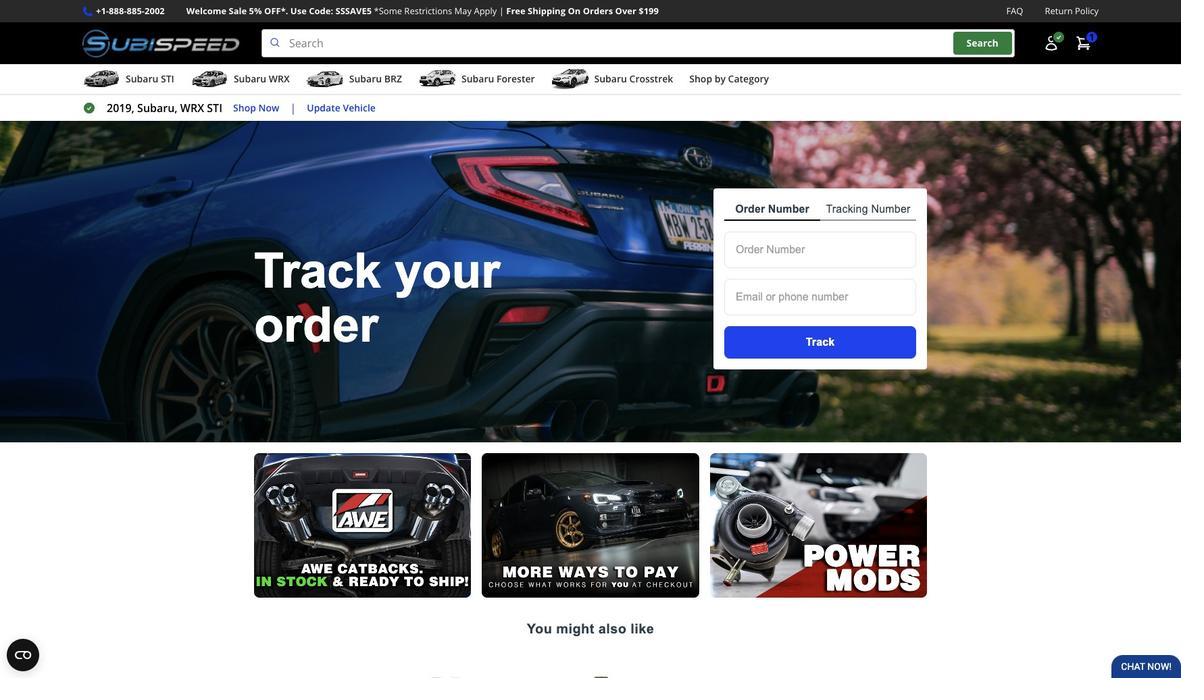 Task type: locate. For each thing, give the bounding box(es) containing it.
shipping
[[528, 5, 566, 17]]

subaru left forester
[[462, 72, 494, 85]]

update vehicle
[[307, 101, 376, 114]]

1 subaru from the left
[[126, 72, 158, 85]]

*some
[[374, 5, 402, 17]]

| right now
[[290, 101, 296, 116]]

0 vertical spatial sti
[[161, 72, 174, 85]]

888-
[[109, 5, 127, 17]]

subispeed logo image
[[82, 29, 240, 58]]

subaru wrx
[[234, 72, 290, 85]]

1 horizontal spatial wrx
[[269, 72, 290, 85]]

subaru
[[126, 72, 158, 85], [234, 72, 266, 85], [349, 72, 382, 85], [462, 72, 494, 85], [594, 72, 627, 85]]

subaru for subaru wrx
[[234, 72, 266, 85]]

wrx
[[269, 72, 290, 85], [180, 101, 204, 116]]

code:
[[309, 5, 333, 17]]

shop now link
[[233, 101, 279, 116]]

2 subaru from the left
[[234, 72, 266, 85]]

0 vertical spatial wrx
[[269, 72, 290, 85]]

subaru brz button
[[306, 67, 402, 94]]

1 button
[[1069, 30, 1099, 57]]

shop now
[[233, 101, 279, 114]]

policy
[[1075, 5, 1099, 17]]

crosstrek
[[630, 72, 673, 85]]

subaru crosstrek button
[[551, 67, 673, 94]]

sti up "2019, subaru, wrx sti"
[[161, 72, 174, 85]]

0 horizontal spatial wrx
[[180, 101, 204, 116]]

free
[[506, 5, 526, 17]]

subaru inside "dropdown button"
[[462, 72, 494, 85]]

1 vertical spatial wrx
[[180, 101, 204, 116]]

a subaru crosstrek thumbnail image image
[[551, 69, 589, 89]]

shop inside dropdown button
[[690, 72, 712, 85]]

1
[[1089, 31, 1095, 44]]

1 vertical spatial |
[[290, 101, 296, 116]]

shop by category button
[[690, 67, 769, 94]]

sti down a subaru wrx thumbnail image
[[207, 101, 222, 116]]

subaru up subaru,
[[126, 72, 158, 85]]

| left the free
[[499, 5, 504, 17]]

0 horizontal spatial |
[[290, 101, 296, 116]]

0 horizontal spatial shop
[[233, 101, 256, 114]]

sti
[[161, 72, 174, 85], [207, 101, 222, 116]]

subaru left brz
[[349, 72, 382, 85]]

subaru left crosstrek
[[594, 72, 627, 85]]

restrictions
[[404, 5, 452, 17]]

1 vertical spatial shop
[[233, 101, 256, 114]]

4 subaru from the left
[[462, 72, 494, 85]]

use
[[291, 5, 307, 17]]

1 horizontal spatial shop
[[690, 72, 712, 85]]

5 subaru from the left
[[594, 72, 627, 85]]

now
[[259, 101, 279, 114]]

subaru crosstrek
[[594, 72, 673, 85]]

0 horizontal spatial sti
[[161, 72, 174, 85]]

0 vertical spatial shop
[[690, 72, 712, 85]]

faq link
[[1007, 4, 1024, 18]]

subaru forester button
[[418, 67, 535, 94]]

wrx inside dropdown button
[[269, 72, 290, 85]]

shop left now
[[233, 101, 256, 114]]

shop
[[690, 72, 712, 85], [233, 101, 256, 114]]

return
[[1045, 5, 1073, 17]]

+1-
[[96, 5, 109, 17]]

sale
[[229, 5, 247, 17]]

shop for shop now
[[233, 101, 256, 114]]

shop by category
[[690, 72, 769, 85]]

3 subaru from the left
[[349, 72, 382, 85]]

subaru sti
[[126, 72, 174, 85]]

subaru wrx button
[[190, 67, 290, 94]]

wrx up now
[[269, 72, 290, 85]]

0 vertical spatial |
[[499, 5, 504, 17]]

+1-888-885-2002 link
[[96, 4, 165, 18]]

sti inside dropdown button
[[161, 72, 174, 85]]

shop left by on the top right of page
[[690, 72, 712, 85]]

brz
[[384, 72, 402, 85]]

subaru,
[[137, 101, 178, 116]]

|
[[499, 5, 504, 17], [290, 101, 296, 116]]

1 horizontal spatial sti
[[207, 101, 222, 116]]

welcome
[[186, 5, 227, 17]]

return policy
[[1045, 5, 1099, 17]]

a subaru forester thumbnail image image
[[418, 69, 456, 89]]

category
[[728, 72, 769, 85]]

wrx down a subaru wrx thumbnail image
[[180, 101, 204, 116]]

subaru up shop now
[[234, 72, 266, 85]]



Task type: vqa. For each thing, say whether or not it's contained in the screenshot.
the WRX to the right
yes



Task type: describe. For each thing, give the bounding box(es) containing it.
2002
[[145, 5, 165, 17]]

by
[[715, 72, 726, 85]]

shop for shop by category
[[690, 72, 712, 85]]

off*.
[[264, 5, 288, 17]]

subaru for subaru crosstrek
[[594, 72, 627, 85]]

+1-888-885-2002
[[96, 5, 165, 17]]

2019, subaru, wrx sti
[[107, 101, 222, 116]]

forester
[[497, 72, 535, 85]]

1 horizontal spatial |
[[499, 5, 504, 17]]

subaru for subaru brz
[[349, 72, 382, 85]]

button image
[[1043, 35, 1060, 51]]

update vehicle button
[[307, 101, 376, 116]]

a subaru brz thumbnail image image
[[306, 69, 344, 89]]

885-
[[127, 5, 145, 17]]

a subaru sti thumbnail image image
[[82, 69, 120, 89]]

$199
[[639, 5, 659, 17]]

sssave5
[[336, 5, 372, 17]]

orders
[[583, 5, 613, 17]]

apply
[[474, 5, 497, 17]]

subaru for subaru sti
[[126, 72, 158, 85]]

search input field
[[262, 29, 1015, 58]]

subaru for subaru forester
[[462, 72, 494, 85]]

a subaru wrx thumbnail image image
[[190, 69, 228, 89]]

update
[[307, 101, 340, 114]]

welcome sale 5% off*. use code: sssave5 *some restrictions may apply | free shipping on orders over $199
[[186, 5, 659, 17]]

over
[[615, 5, 637, 17]]

2019,
[[107, 101, 134, 116]]

5%
[[249, 5, 262, 17]]

may
[[455, 5, 472, 17]]

faq
[[1007, 5, 1024, 17]]

search button
[[953, 32, 1012, 55]]

open widget image
[[7, 639, 39, 672]]

subaru brz
[[349, 72, 402, 85]]

on
[[568, 5, 581, 17]]

vehicle
[[343, 101, 376, 114]]

subaru forester
[[462, 72, 535, 85]]

subaru sti button
[[82, 67, 174, 94]]

search
[[967, 37, 999, 50]]

return policy link
[[1045, 4, 1099, 18]]

1 vertical spatial sti
[[207, 101, 222, 116]]



